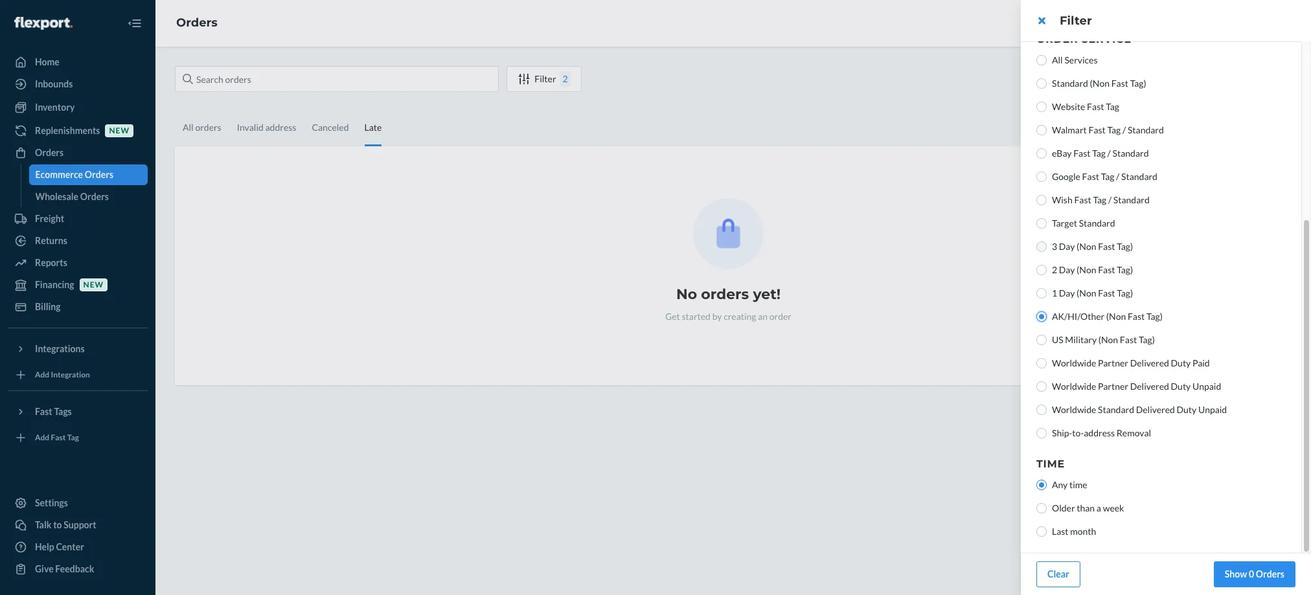 Task type: describe. For each thing, give the bounding box(es) containing it.
fast right ebay at the right of the page
[[1074, 148, 1091, 159]]

standard down walmart fast tag / standard
[[1113, 148, 1149, 159]]

2
[[1052, 264, 1057, 275]]

tag) for 1 day (non fast tag)
[[1117, 288, 1133, 299]]

services
[[1065, 54, 1098, 65]]

fast up "website fast tag" in the top of the page
[[1112, 78, 1129, 89]]

3
[[1052, 241, 1057, 252]]

tag) for 3 day (non fast tag)
[[1117, 241, 1133, 252]]

delivered for worldwide partner delivered duty paid
[[1130, 358, 1169, 369]]

(non up "website fast tag" in the top of the page
[[1090, 78, 1110, 89]]

partner for worldwide partner delivered duty paid
[[1098, 358, 1129, 369]]

standard down wish fast tag / standard
[[1079, 218, 1115, 229]]

all services
[[1052, 54, 1098, 65]]

2 day (non fast tag)
[[1052, 264, 1133, 275]]

ebay
[[1052, 148, 1072, 159]]

1 day (non fast tag)
[[1052, 288, 1133, 299]]

standard up website on the right of page
[[1052, 78, 1088, 89]]

clear button
[[1037, 562, 1080, 588]]

all
[[1052, 54, 1063, 65]]

tag) for us military (non fast tag)
[[1139, 334, 1155, 345]]

standard (non fast tag)
[[1052, 78, 1146, 89]]

duty for worldwide standard delivered duty unpaid
[[1177, 404, 1197, 415]]

standard up wish fast tag / standard
[[1121, 171, 1158, 182]]

standard up ship-to-address removal
[[1098, 404, 1134, 415]]

fast right wish
[[1074, 194, 1091, 205]]

unpaid for worldwide partner delivered duty unpaid
[[1193, 381, 1221, 392]]

show
[[1225, 569, 1247, 580]]

show 0 orders
[[1225, 569, 1285, 580]]

walmart fast tag / standard
[[1052, 124, 1164, 135]]

0
[[1249, 569, 1254, 580]]

/ for wish
[[1108, 194, 1112, 205]]

order
[[1037, 33, 1078, 45]]

orders
[[1256, 569, 1285, 580]]

unpaid for worldwide standard delivered duty unpaid
[[1199, 404, 1227, 415]]

partner for worldwide partner delivered duty unpaid
[[1098, 381, 1129, 392]]

website
[[1052, 101, 1085, 112]]

duty for worldwide partner delivered duty paid
[[1171, 358, 1191, 369]]

week
[[1103, 503, 1124, 514]]

last
[[1052, 526, 1069, 537]]

older
[[1052, 503, 1075, 514]]

close image
[[1038, 16, 1045, 26]]

time
[[1037, 458, 1065, 470]]

any
[[1052, 479, 1068, 490]]

tag for ebay
[[1092, 148, 1106, 159]]

/ for google
[[1116, 171, 1120, 182]]

target
[[1052, 218, 1077, 229]]

(non for 3
[[1077, 241, 1096, 252]]

ship-to-address removal
[[1052, 428, 1151, 439]]

google
[[1052, 171, 1081, 182]]

any time
[[1052, 479, 1087, 490]]

/ for walmart
[[1123, 124, 1126, 135]]

paid
[[1193, 358, 1210, 369]]

worldwide partner delivered duty paid
[[1052, 358, 1210, 369]]

than
[[1077, 503, 1095, 514]]

3 day (non fast tag)
[[1052, 241, 1133, 252]]

google fast tag / standard
[[1052, 171, 1158, 182]]

1
[[1052, 288, 1057, 299]]

fast up the worldwide partner delivered duty paid
[[1120, 334, 1137, 345]]

worldwide partner delivered duty unpaid
[[1052, 381, 1221, 392]]



Task type: locate. For each thing, give the bounding box(es) containing it.
None radio
[[1037, 55, 1047, 65], [1037, 102, 1047, 112], [1037, 125, 1047, 135], [1037, 195, 1047, 205], [1037, 265, 1047, 275], [1037, 358, 1047, 369], [1037, 405, 1047, 415], [1037, 527, 1047, 537], [1037, 55, 1047, 65], [1037, 102, 1047, 112], [1037, 125, 1047, 135], [1037, 195, 1047, 205], [1037, 265, 1047, 275], [1037, 358, 1047, 369], [1037, 405, 1047, 415], [1037, 527, 1047, 537]]

day
[[1059, 241, 1075, 252], [1059, 264, 1075, 275], [1059, 288, 1075, 299]]

ship-
[[1052, 428, 1072, 439]]

/ up the ebay fast tag / standard
[[1123, 124, 1126, 135]]

ak/hi/other (non fast tag)
[[1052, 311, 1163, 322]]

wish
[[1052, 194, 1073, 205]]

us military (non fast tag)
[[1052, 334, 1155, 345]]

tag up wish fast tag / standard
[[1101, 171, 1115, 182]]

to-
[[1072, 428, 1084, 439]]

/ up wish fast tag / standard
[[1116, 171, 1120, 182]]

0 vertical spatial duty
[[1171, 358, 1191, 369]]

(non down target standard
[[1077, 241, 1096, 252]]

partner
[[1098, 358, 1129, 369], [1098, 381, 1129, 392]]

tag) for 2 day (non fast tag)
[[1117, 264, 1133, 275]]

(non for 1
[[1077, 288, 1096, 299]]

2 vertical spatial duty
[[1177, 404, 1197, 415]]

delivered down worldwide partner delivered duty unpaid
[[1136, 404, 1175, 415]]

fast up 'us military (non fast tag)'
[[1128, 311, 1145, 322]]

ebay fast tag / standard
[[1052, 148, 1149, 159]]

delivered for worldwide partner delivered duty unpaid
[[1130, 381, 1169, 392]]

/ for ebay
[[1108, 148, 1111, 159]]

fast
[[1112, 78, 1129, 89], [1087, 101, 1104, 112], [1089, 124, 1106, 135], [1074, 148, 1091, 159], [1082, 171, 1099, 182], [1074, 194, 1091, 205], [1098, 241, 1115, 252], [1098, 264, 1115, 275], [1098, 288, 1115, 299], [1128, 311, 1145, 322], [1120, 334, 1137, 345]]

None radio
[[1037, 78, 1047, 89], [1037, 148, 1047, 159], [1037, 172, 1047, 182], [1037, 218, 1047, 229], [1037, 242, 1047, 252], [1037, 288, 1047, 299], [1037, 312, 1047, 322], [1037, 335, 1047, 345], [1037, 382, 1047, 392], [1037, 428, 1047, 439], [1037, 480, 1047, 490], [1037, 503, 1047, 514], [1037, 78, 1047, 89], [1037, 148, 1047, 159], [1037, 172, 1047, 182], [1037, 218, 1047, 229], [1037, 242, 1047, 252], [1037, 288, 1047, 299], [1037, 312, 1047, 322], [1037, 335, 1047, 345], [1037, 382, 1047, 392], [1037, 428, 1047, 439], [1037, 480, 1047, 490], [1037, 503, 1047, 514]]

delivered up worldwide partner delivered duty unpaid
[[1130, 358, 1169, 369]]

fast right google at the top right of the page
[[1082, 171, 1099, 182]]

standard down google fast tag / standard on the top of page
[[1114, 194, 1150, 205]]

worldwide standard delivered duty unpaid
[[1052, 404, 1227, 415]]

ak/hi/other
[[1052, 311, 1105, 322]]

0 vertical spatial day
[[1059, 241, 1075, 252]]

tag up walmart fast tag / standard
[[1106, 101, 1119, 112]]

removal
[[1117, 428, 1151, 439]]

delivered for worldwide standard delivered duty unpaid
[[1136, 404, 1175, 415]]

fast up the ebay fast tag / standard
[[1089, 124, 1106, 135]]

day for 3
[[1059, 241, 1075, 252]]

0 vertical spatial partner
[[1098, 358, 1129, 369]]

1 partner from the top
[[1098, 358, 1129, 369]]

us
[[1052, 334, 1064, 345]]

tag)
[[1130, 78, 1146, 89], [1117, 241, 1133, 252], [1117, 264, 1133, 275], [1117, 288, 1133, 299], [1147, 311, 1163, 322], [1139, 334, 1155, 345]]

worldwide for worldwide standard delivered duty unpaid
[[1052, 404, 1096, 415]]

1 vertical spatial partner
[[1098, 381, 1129, 392]]

tag for walmart
[[1108, 124, 1121, 135]]

tag for website
[[1106, 101, 1119, 112]]

/ down walmart fast tag / standard
[[1108, 148, 1111, 159]]

fast down standard (non fast tag)
[[1087, 101, 1104, 112]]

duty for worldwide partner delivered duty unpaid
[[1171, 381, 1191, 392]]

2 vertical spatial day
[[1059, 288, 1075, 299]]

tag
[[1106, 101, 1119, 112], [1108, 124, 1121, 135], [1092, 148, 1106, 159], [1101, 171, 1115, 182], [1093, 194, 1107, 205]]

standard up the ebay fast tag / standard
[[1128, 124, 1164, 135]]

2 day from the top
[[1059, 264, 1075, 275]]

1 vertical spatial worldwide
[[1052, 381, 1096, 392]]

fast up the 2 day (non fast tag)
[[1098, 241, 1115, 252]]

duty
[[1171, 358, 1191, 369], [1171, 381, 1191, 392], [1177, 404, 1197, 415]]

filter
[[1060, 14, 1092, 28]]

worldwide for worldwide partner delivered duty paid
[[1052, 358, 1096, 369]]

0 vertical spatial unpaid
[[1193, 381, 1221, 392]]

1 vertical spatial delivered
[[1130, 381, 1169, 392]]

tag up the ebay fast tag / standard
[[1108, 124, 1121, 135]]

day for 1
[[1059, 288, 1075, 299]]

target standard
[[1052, 218, 1115, 229]]

(non for us
[[1099, 334, 1118, 345]]

clear
[[1048, 569, 1069, 580]]

duty down paid
[[1177, 404, 1197, 415]]

(non down ak/hi/other (non fast tag)
[[1099, 334, 1118, 345]]

2 vertical spatial delivered
[[1136, 404, 1175, 415]]

order service
[[1037, 33, 1132, 45]]

1 vertical spatial day
[[1059, 264, 1075, 275]]

0 vertical spatial delivered
[[1130, 358, 1169, 369]]

3 worldwide from the top
[[1052, 404, 1096, 415]]

website fast tag
[[1052, 101, 1119, 112]]

a
[[1097, 503, 1101, 514]]

partner down the worldwide partner delivered duty paid
[[1098, 381, 1129, 392]]

worldwide for worldwide partner delivered duty unpaid
[[1052, 381, 1096, 392]]

tag up google fast tag / standard on the top of page
[[1092, 148, 1106, 159]]

duty up worldwide standard delivered duty unpaid
[[1171, 381, 1191, 392]]

tag for wish
[[1093, 194, 1107, 205]]

(non down the 2 day (non fast tag)
[[1077, 288, 1096, 299]]

fast down '3 day (non fast tag)'
[[1098, 264, 1115, 275]]

unpaid
[[1193, 381, 1221, 392], [1199, 404, 1227, 415]]

service
[[1082, 33, 1132, 45]]

2 worldwide from the top
[[1052, 381, 1096, 392]]

tag for google
[[1101, 171, 1115, 182]]

day right 1
[[1059, 288, 1075, 299]]

3 day from the top
[[1059, 288, 1075, 299]]

walmart
[[1052, 124, 1087, 135]]

1 vertical spatial unpaid
[[1199, 404, 1227, 415]]

standard
[[1052, 78, 1088, 89], [1128, 124, 1164, 135], [1113, 148, 1149, 159], [1121, 171, 1158, 182], [1114, 194, 1150, 205], [1079, 218, 1115, 229], [1098, 404, 1134, 415]]

0 vertical spatial worldwide
[[1052, 358, 1096, 369]]

fast up ak/hi/other (non fast tag)
[[1098, 288, 1115, 299]]

time
[[1070, 479, 1087, 490]]

older than a week
[[1052, 503, 1124, 514]]

2 vertical spatial worldwide
[[1052, 404, 1096, 415]]

1 vertical spatial duty
[[1171, 381, 1191, 392]]

address
[[1084, 428, 1115, 439]]

month
[[1070, 526, 1096, 537]]

delivered
[[1130, 358, 1169, 369], [1130, 381, 1169, 392], [1136, 404, 1175, 415]]

show 0 orders button
[[1214, 562, 1296, 588]]

wish fast tag / standard
[[1052, 194, 1150, 205]]

day right 3
[[1059, 241, 1075, 252]]

day right 2
[[1059, 264, 1075, 275]]

2 partner from the top
[[1098, 381, 1129, 392]]

day for 2
[[1059, 264, 1075, 275]]

1 worldwide from the top
[[1052, 358, 1096, 369]]

military
[[1065, 334, 1097, 345]]

worldwide
[[1052, 358, 1096, 369], [1052, 381, 1096, 392], [1052, 404, 1096, 415]]

(non down '3 day (non fast tag)'
[[1077, 264, 1096, 275]]

/
[[1123, 124, 1126, 135], [1108, 148, 1111, 159], [1116, 171, 1120, 182], [1108, 194, 1112, 205]]

(non
[[1090, 78, 1110, 89], [1077, 241, 1096, 252], [1077, 264, 1096, 275], [1077, 288, 1096, 299], [1106, 311, 1126, 322], [1099, 334, 1118, 345]]

1 day from the top
[[1059, 241, 1075, 252]]

last month
[[1052, 526, 1096, 537]]

/ down google fast tag / standard on the top of page
[[1108, 194, 1112, 205]]

(non for 2
[[1077, 264, 1096, 275]]

tag down google fast tag / standard on the top of page
[[1093, 194, 1107, 205]]

duty left paid
[[1171, 358, 1191, 369]]

partner down 'us military (non fast tag)'
[[1098, 358, 1129, 369]]

(non up 'us military (non fast tag)'
[[1106, 311, 1126, 322]]

delivered up worldwide standard delivered duty unpaid
[[1130, 381, 1169, 392]]



Task type: vqa. For each thing, say whether or not it's contained in the screenshot.
or
no



